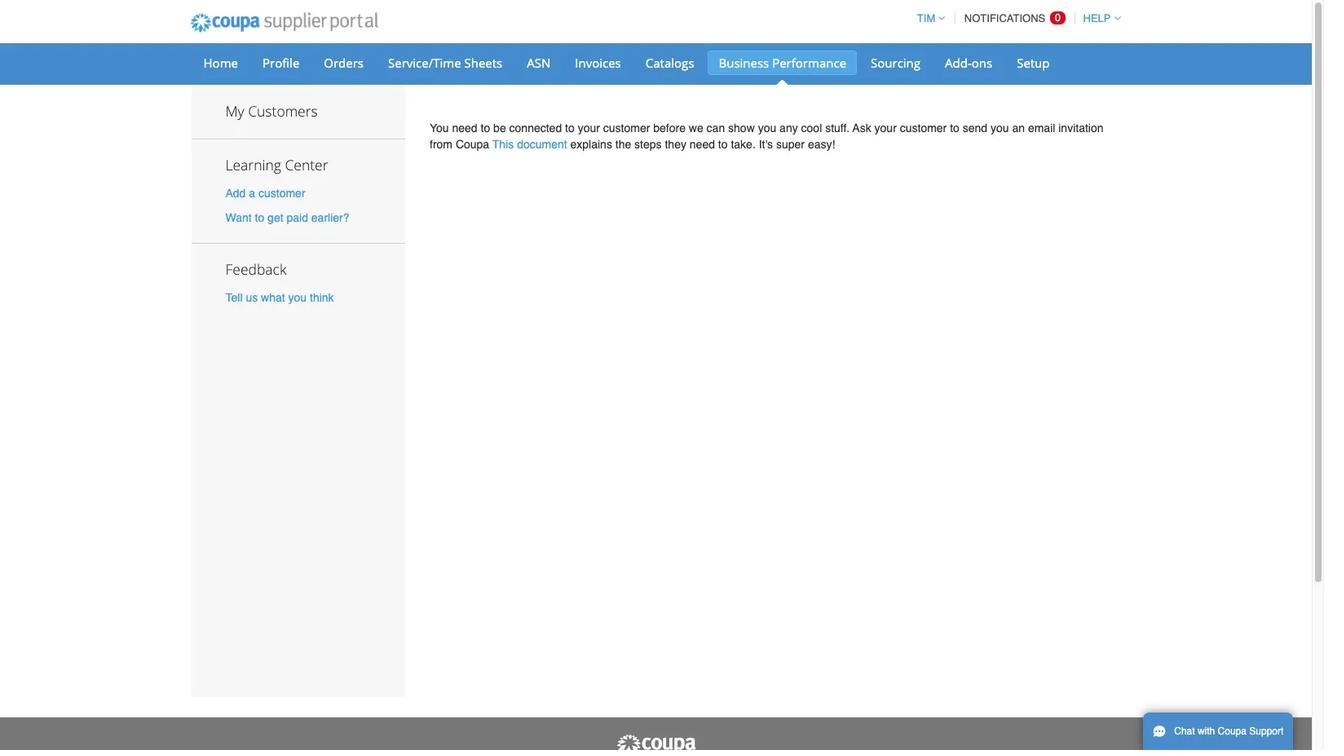 Task type: locate. For each thing, give the bounding box(es) containing it.
1 horizontal spatial your
[[875, 122, 897, 135]]

tell
[[225, 291, 243, 304]]

add-ons link
[[935, 51, 1003, 75]]

sourcing
[[871, 55, 921, 71]]

add-ons
[[945, 55, 993, 71]]

earlier?
[[311, 211, 349, 224]]

0 horizontal spatial customer
[[258, 187, 305, 200]]

feedback
[[225, 259, 287, 279]]

notifications 0
[[965, 11, 1061, 24]]

need down we
[[690, 138, 715, 151]]

paid
[[287, 211, 308, 224]]

coupa inside button
[[1218, 726, 1247, 737]]

take.
[[731, 138, 756, 151]]

tim link
[[910, 12, 945, 24]]

stuff.
[[825, 122, 850, 135]]

0 vertical spatial coupa
[[456, 138, 489, 151]]

us
[[246, 291, 258, 304]]

send
[[963, 122, 988, 135]]

your right ask
[[875, 122, 897, 135]]

1 vertical spatial coupa supplier portal image
[[615, 734, 697, 750]]

need inside you need to be connected to your customer before we can show you any cool stuff.  ask your customer to send you an email invitation from coupa
[[452, 122, 478, 135]]

0 horizontal spatial coupa supplier portal image
[[179, 2, 389, 43]]

1 horizontal spatial you
[[758, 122, 777, 135]]

chat
[[1174, 726, 1195, 737]]

navigation
[[910, 2, 1121, 34]]

to up explains
[[565, 122, 575, 135]]

add-
[[945, 55, 972, 71]]

connected
[[509, 122, 562, 135]]

0 vertical spatial need
[[452, 122, 478, 135]]

steps
[[635, 138, 662, 151]]

1 horizontal spatial coupa supplier portal image
[[615, 734, 697, 750]]

coupa left this
[[456, 138, 489, 151]]

home link
[[193, 51, 249, 75]]

catalogs link
[[635, 51, 705, 75]]

with
[[1198, 726, 1215, 737]]

coupa supplier portal image
[[179, 2, 389, 43], [615, 734, 697, 750]]

0 horizontal spatial coupa
[[456, 138, 489, 151]]

setup link
[[1006, 51, 1061, 75]]

add
[[225, 187, 246, 200]]

before
[[653, 122, 686, 135]]

get
[[268, 211, 283, 224]]

help link
[[1076, 12, 1121, 24]]

center
[[285, 155, 328, 175]]

want to get paid earlier?
[[225, 211, 349, 224]]

you up it's
[[758, 122, 777, 135]]

0 horizontal spatial your
[[578, 122, 600, 135]]

need
[[452, 122, 478, 135], [690, 138, 715, 151]]

1 vertical spatial need
[[690, 138, 715, 151]]

what
[[261, 291, 285, 304]]

service/time
[[388, 55, 461, 71]]

notifications
[[965, 12, 1046, 24]]

easy!
[[808, 138, 835, 151]]

business performance link
[[708, 51, 857, 75]]

your up explains
[[578, 122, 600, 135]]

you right what
[[288, 291, 307, 304]]

be
[[493, 122, 506, 135]]

customer
[[603, 122, 650, 135], [900, 122, 947, 135], [258, 187, 305, 200]]

want to get paid earlier? link
[[225, 211, 349, 224]]

we
[[689, 122, 704, 135]]

coupa inside you need to be connected to your customer before we can show you any cool stuff.  ask your customer to send you an email invitation from coupa
[[456, 138, 489, 151]]

any
[[780, 122, 798, 135]]

you left "an"
[[991, 122, 1009, 135]]

orders
[[324, 55, 364, 71]]

to
[[481, 122, 490, 135], [565, 122, 575, 135], [950, 122, 960, 135], [718, 138, 728, 151], [255, 211, 264, 224]]

need right 'you'
[[452, 122, 478, 135]]

my customers
[[225, 101, 318, 121]]

2 your from the left
[[875, 122, 897, 135]]

you
[[758, 122, 777, 135], [991, 122, 1009, 135], [288, 291, 307, 304]]

coupa
[[456, 138, 489, 151], [1218, 726, 1247, 737]]

customer left the send
[[900, 122, 947, 135]]

1 horizontal spatial coupa
[[1218, 726, 1247, 737]]

add a customer
[[225, 187, 305, 200]]

an
[[1012, 122, 1025, 135]]

the
[[615, 138, 631, 151]]

customer up want to get paid earlier?
[[258, 187, 305, 200]]

can
[[707, 122, 725, 135]]

service/time sheets link
[[378, 51, 513, 75]]

it's
[[759, 138, 773, 151]]

1 horizontal spatial need
[[690, 138, 715, 151]]

0 horizontal spatial need
[[452, 122, 478, 135]]

customer up the
[[603, 122, 650, 135]]

0 horizontal spatial you
[[288, 291, 307, 304]]

your
[[578, 122, 600, 135], [875, 122, 897, 135]]

orders link
[[313, 51, 374, 75]]

1 vertical spatial coupa
[[1218, 726, 1247, 737]]

business performance
[[719, 55, 847, 71]]

add a customer link
[[225, 187, 305, 200]]

coupa right with
[[1218, 726, 1247, 737]]

sheets
[[464, 55, 503, 71]]



Task type: vqa. For each thing, say whether or not it's contained in the screenshot.
Add-ons
yes



Task type: describe. For each thing, give the bounding box(es) containing it.
1 horizontal spatial customer
[[603, 122, 650, 135]]

help
[[1083, 12, 1111, 24]]

sourcing link
[[860, 51, 931, 75]]

think
[[310, 291, 334, 304]]

support
[[1250, 726, 1284, 737]]

you
[[430, 122, 449, 135]]

1 your from the left
[[578, 122, 600, 135]]

tell us what you think
[[225, 291, 334, 304]]

to left get
[[255, 211, 264, 224]]

show
[[728, 122, 755, 135]]

this document link
[[492, 138, 567, 151]]

you need to be connected to your customer before we can show you any cool stuff.  ask your customer to send you an email invitation from coupa
[[430, 122, 1104, 151]]

explains
[[570, 138, 612, 151]]

setup
[[1017, 55, 1050, 71]]

they
[[665, 138, 687, 151]]

2 horizontal spatial you
[[991, 122, 1009, 135]]

home
[[203, 55, 238, 71]]

learning center
[[225, 155, 328, 175]]

profile link
[[252, 51, 310, 75]]

want
[[225, 211, 252, 224]]

ask
[[853, 122, 871, 135]]

tim
[[917, 12, 936, 24]]

super
[[776, 138, 805, 151]]

0
[[1055, 11, 1061, 24]]

chat with coupa support
[[1174, 726, 1284, 737]]

email
[[1028, 122, 1056, 135]]

you inside button
[[288, 291, 307, 304]]

business
[[719, 55, 769, 71]]

invoices
[[575, 55, 621, 71]]

from
[[430, 138, 453, 151]]

tell us what you think button
[[225, 289, 334, 306]]

asn link
[[516, 51, 561, 75]]

navigation containing notifications 0
[[910, 2, 1121, 34]]

cool
[[801, 122, 822, 135]]

service/time sheets
[[388, 55, 503, 71]]

performance
[[772, 55, 847, 71]]

to down can in the top of the page
[[718, 138, 728, 151]]

to left be
[[481, 122, 490, 135]]

to left the send
[[950, 122, 960, 135]]

ons
[[972, 55, 993, 71]]

0 vertical spatial coupa supplier portal image
[[179, 2, 389, 43]]

a
[[249, 187, 255, 200]]

2 horizontal spatial customer
[[900, 122, 947, 135]]

asn
[[527, 55, 551, 71]]

learning
[[225, 155, 281, 175]]

this
[[492, 138, 514, 151]]

my
[[225, 101, 244, 121]]

document
[[517, 138, 567, 151]]

invitation
[[1059, 122, 1104, 135]]

chat with coupa support button
[[1143, 713, 1294, 750]]

profile
[[263, 55, 300, 71]]

invoices link
[[565, 51, 632, 75]]

catalogs
[[646, 55, 694, 71]]

customers
[[248, 101, 318, 121]]

this document explains the steps they need to take. it's super easy!
[[492, 138, 835, 151]]



